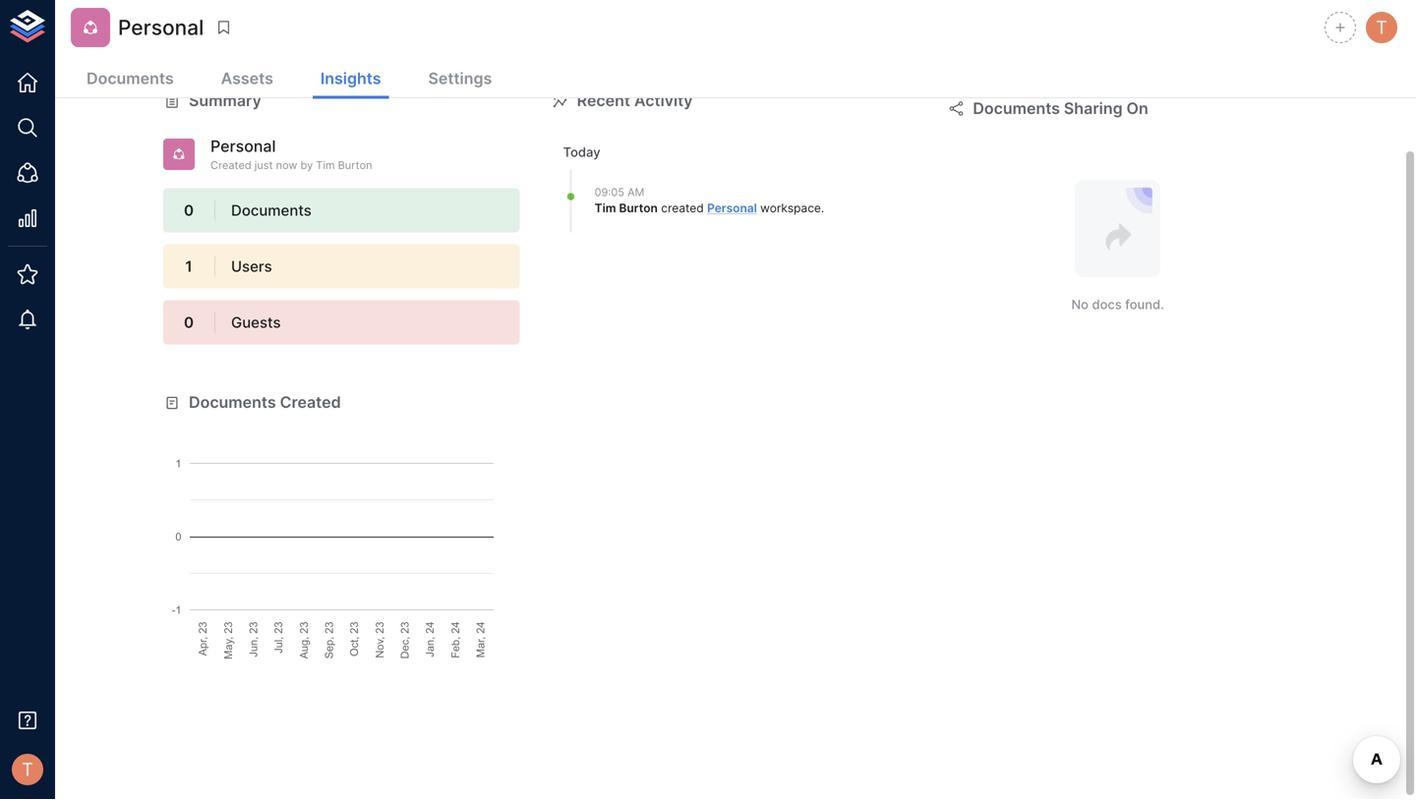 Task type: locate. For each thing, give the bounding box(es) containing it.
1 vertical spatial 0
[[184, 314, 194, 332]]

0 horizontal spatial t button
[[6, 749, 49, 792]]

1 vertical spatial tim
[[595, 201, 616, 215]]

0 vertical spatial 0
[[184, 202, 194, 220]]

0 horizontal spatial personal
[[118, 15, 204, 40]]

1 horizontal spatial t
[[1377, 17, 1388, 38]]

0 vertical spatial created
[[211, 159, 252, 172]]

summary
[[189, 91, 262, 110]]

t
[[1377, 17, 1388, 38], [22, 759, 33, 781]]

personal up just
[[211, 137, 276, 156]]

0 up the 1
[[184, 202, 194, 220]]

tim down 09:05
[[595, 201, 616, 215]]

personal up documents link on the left of the page
[[118, 15, 204, 40]]

insights
[[321, 69, 381, 88]]

assets link
[[213, 61, 281, 99]]

insights link
[[313, 61, 389, 99]]

sharing
[[1065, 99, 1123, 118]]

documents created
[[189, 393, 341, 412]]

now
[[276, 159, 298, 172]]

0 horizontal spatial created
[[211, 159, 252, 172]]

a chart. element
[[163, 414, 521, 660]]

documents sharing on
[[973, 99, 1149, 118]]

0 horizontal spatial t
[[22, 759, 33, 781]]

documents for documents sharing on
[[973, 99, 1061, 118]]

1 0 from the top
[[184, 202, 194, 220]]

2 0 from the top
[[184, 314, 194, 332]]

1 horizontal spatial personal
[[211, 137, 276, 156]]

personal inside 09:05 am tim burton created personal workspace .
[[708, 201, 757, 215]]

1 vertical spatial created
[[280, 393, 341, 412]]

personal created just now by tim burton
[[211, 137, 372, 172]]

settings
[[429, 69, 492, 88]]

am
[[628, 186, 645, 199]]

0 vertical spatial t
[[1377, 17, 1388, 38]]

.
[[822, 201, 825, 215]]

documents inside documents link
[[87, 69, 174, 88]]

1 vertical spatial t
[[22, 759, 33, 781]]

tim right the by
[[316, 159, 335, 172]]

burton right the by
[[338, 159, 372, 172]]

0
[[184, 202, 194, 220], [184, 314, 194, 332]]

2 vertical spatial personal
[[708, 201, 757, 215]]

0 horizontal spatial burton
[[338, 159, 372, 172]]

created down guests
[[280, 393, 341, 412]]

personal inside personal created just now by tim burton
[[211, 137, 276, 156]]

personal right created
[[708, 201, 757, 215]]

created inside personal created just now by tim burton
[[211, 159, 252, 172]]

burton
[[338, 159, 372, 172], [619, 201, 658, 215]]

0 horizontal spatial tim
[[316, 159, 335, 172]]

t button
[[1364, 9, 1401, 46], [6, 749, 49, 792]]

documents
[[87, 69, 174, 88], [973, 99, 1061, 118], [231, 202, 312, 220], [189, 393, 276, 412]]

on
[[1127, 99, 1149, 118]]

burton inside 09:05 am tim burton created personal workspace .
[[619, 201, 658, 215]]

burton down am
[[619, 201, 658, 215]]

found.
[[1126, 297, 1165, 312]]

0 vertical spatial burton
[[338, 159, 372, 172]]

tim
[[316, 159, 335, 172], [595, 201, 616, 215]]

1 horizontal spatial tim
[[595, 201, 616, 215]]

personal for personal created just now by tim burton
[[211, 137, 276, 156]]

1 horizontal spatial t button
[[1364, 9, 1401, 46]]

a chart. image
[[163, 414, 521, 660]]

no docs found.
[[1072, 297, 1165, 312]]

burton inside personal created just now by tim burton
[[338, 159, 372, 172]]

1 horizontal spatial created
[[280, 393, 341, 412]]

0 down the 1
[[184, 314, 194, 332]]

by
[[301, 159, 313, 172]]

1 vertical spatial burton
[[619, 201, 658, 215]]

1 horizontal spatial burton
[[619, 201, 658, 215]]

1 vertical spatial personal
[[211, 137, 276, 156]]

0 vertical spatial personal
[[118, 15, 204, 40]]

0 vertical spatial t button
[[1364, 9, 1401, 46]]

created left just
[[211, 159, 252, 172]]

2 horizontal spatial personal
[[708, 201, 757, 215]]

no
[[1072, 297, 1089, 312]]

documents for documents link on the left of the page
[[87, 69, 174, 88]]

0 vertical spatial tim
[[316, 159, 335, 172]]

personal
[[118, 15, 204, 40], [211, 137, 276, 156], [708, 201, 757, 215]]

0 for documents
[[184, 202, 194, 220]]

created
[[211, 159, 252, 172], [280, 393, 341, 412]]

docs
[[1093, 297, 1122, 312]]

bookmark image
[[215, 19, 233, 36]]

documents link
[[79, 61, 182, 99]]



Task type: describe. For each thing, give the bounding box(es) containing it.
0 for guests
[[184, 314, 194, 332]]

1 vertical spatial t button
[[6, 749, 49, 792]]

tim inside 09:05 am tim burton created personal workspace .
[[595, 201, 616, 215]]

09:05
[[595, 186, 625, 199]]

workspace
[[761, 201, 822, 215]]

assets
[[221, 69, 273, 88]]

settings link
[[421, 61, 500, 99]]

created for documents created
[[280, 393, 341, 412]]

documents for documents created
[[189, 393, 276, 412]]

guests
[[231, 314, 281, 332]]

just
[[255, 159, 273, 172]]

activity
[[635, 91, 693, 110]]

09:05 am tim burton created personal workspace .
[[595, 186, 825, 215]]

recent activity
[[577, 91, 693, 110]]

tim inside personal created just now by tim burton
[[316, 159, 335, 172]]

users
[[231, 258, 272, 276]]

created for personal created just now by tim burton
[[211, 159, 252, 172]]

today
[[563, 145, 601, 160]]

created
[[661, 201, 704, 215]]

1
[[185, 258, 192, 276]]

recent
[[577, 91, 631, 110]]

personal for personal
[[118, 15, 204, 40]]

personal link
[[708, 201, 757, 215]]



Task type: vqa. For each thing, say whether or not it's contained in the screenshot.


